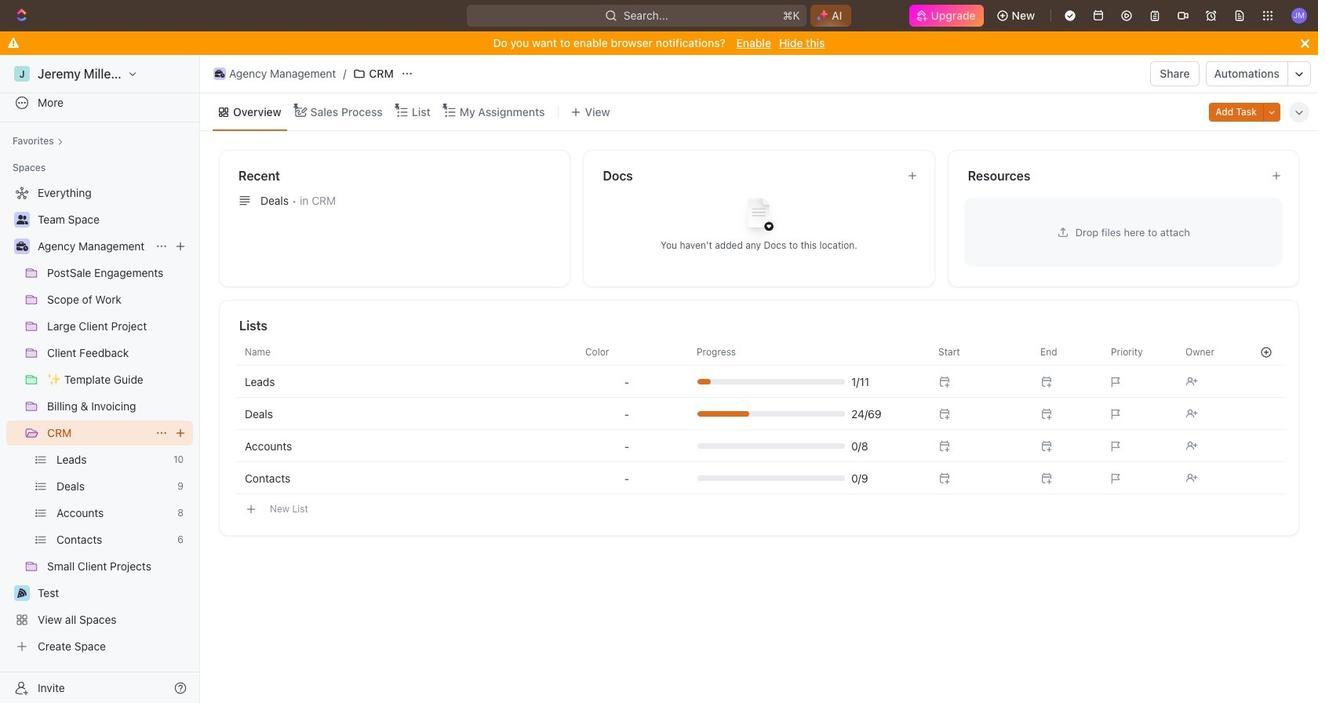Task type: vqa. For each thing, say whether or not it's contained in the screenshot.
Jeremy Miller's Workspace, , element
yes



Task type: locate. For each thing, give the bounding box(es) containing it.
business time image
[[215, 70, 225, 78], [16, 242, 28, 251]]

0 horizontal spatial business time image
[[16, 242, 28, 251]]

sidebar navigation
[[0, 55, 203, 703]]

jeremy miller's workspace, , element
[[14, 66, 30, 82]]

tree
[[6, 181, 193, 659]]

pizza slice image
[[17, 589, 27, 598]]

dropdown menu image
[[625, 472, 630, 485]]

1 vertical spatial dropdown menu image
[[625, 408, 630, 420]]

2 dropdown menu image from the top
[[625, 408, 630, 420]]

0 vertical spatial business time image
[[215, 70, 225, 78]]

2 vertical spatial dropdown menu image
[[625, 440, 630, 453]]

1 vertical spatial business time image
[[16, 242, 28, 251]]

0 vertical spatial dropdown menu image
[[625, 376, 630, 388]]

dropdown menu image
[[625, 376, 630, 388], [625, 408, 630, 420], [625, 440, 630, 453]]

1 horizontal spatial business time image
[[215, 70, 225, 78]]



Task type: describe. For each thing, give the bounding box(es) containing it.
tree inside the sidebar navigation
[[6, 181, 193, 659]]

business time image inside tree
[[16, 242, 28, 251]]

no most used docs image
[[728, 186, 791, 248]]

1 dropdown menu image from the top
[[625, 376, 630, 388]]

3 dropdown menu image from the top
[[625, 440, 630, 453]]

user group image
[[16, 215, 28, 224]]



